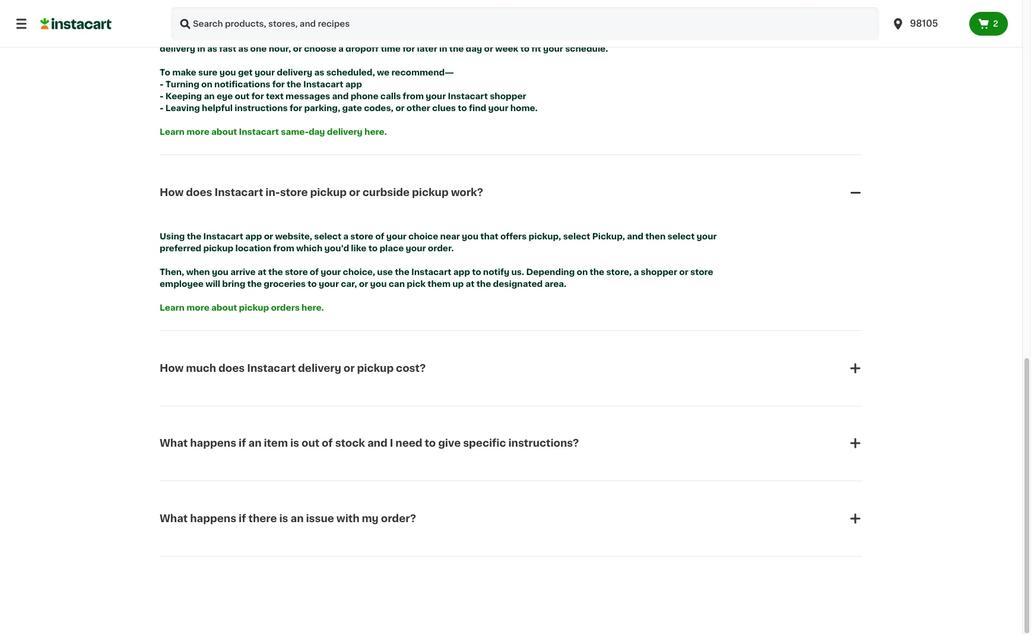 Task type: vqa. For each thing, say whether or not it's contained in the screenshot.
Directions
no



Task type: locate. For each thing, give the bounding box(es) containing it.
if left there
[[239, 514, 246, 523]]

shopper down then
[[641, 268, 678, 276]]

2 horizontal spatial day
[[677, 33, 693, 41]]

store inside using the instacart app or website, select a store of your choice near you that offers pickup, select pickup, and then select your preferred pickup location from which you'd like to place your order.
[[351, 232, 374, 241]]

an
[[204, 92, 215, 100], [249, 439, 262, 448], [291, 514, 304, 523]]

of down which
[[310, 268, 319, 276]]

2 horizontal spatial and
[[628, 232, 644, 241]]

2 select from the left
[[564, 232, 591, 241]]

2 horizontal spatial of
[[376, 232, 385, 241]]

0 vertical spatial more
[[187, 128, 210, 136]]

get up notifications on the left of page
[[238, 68, 253, 77]]

that
[[299, 33, 317, 41], [481, 232, 499, 241]]

as down part
[[207, 44, 217, 53]]

can down use
[[389, 280, 405, 288]]

place
[[380, 244, 404, 253]]

a right store,
[[634, 268, 639, 276]]

1 vertical spatial when
[[186, 268, 210, 276]]

how for how does instacart in-store pickup or curbside pickup work?
[[160, 187, 184, 197]]

2 horizontal spatial app
[[454, 268, 470, 276]]

shopper
[[490, 92, 527, 100], [641, 268, 678, 276]]

2 horizontal spatial can
[[614, 33, 631, 41]]

pickup up arrive
[[203, 244, 234, 253]]

for right time on the top
[[403, 44, 415, 53]]

other
[[407, 104, 431, 112]]

0 vertical spatial that
[[299, 33, 317, 41]]

at
[[258, 268, 267, 276], [466, 280, 475, 288]]

and left i
[[368, 439, 388, 448]]

delivery.
[[556, 33, 594, 41]]

keeping
[[166, 92, 202, 100]]

out right item
[[302, 439, 320, 448]]

1 horizontal spatial from
[[403, 92, 424, 100]]

98105
[[911, 19, 939, 28]]

how much does instacart delivery or pickup cost? button
[[160, 347, 863, 390]]

specific
[[463, 439, 506, 448]]

what inside dropdown button
[[160, 514, 188, 523]]

1 what from the top
[[160, 439, 188, 448]]

1 - from the top
[[160, 80, 164, 88]]

2 more from the top
[[187, 304, 210, 312]]

0 vertical spatial like
[[463, 33, 478, 41]]

1 horizontal spatial get
[[632, 33, 647, 41]]

1 vertical spatial learn
[[160, 304, 185, 312]]

in
[[197, 44, 205, 53], [440, 44, 448, 53]]

98105 button
[[885, 7, 970, 40], [892, 7, 963, 40]]

shopper up home.
[[490, 92, 527, 100]]

about down bring
[[211, 304, 237, 312]]

an left item
[[249, 439, 262, 448]]

what for what happens if there is an issue with my order?
[[160, 514, 188, 523]]

1 horizontal spatial same-
[[649, 33, 677, 41]]

1 horizontal spatial of
[[322, 439, 333, 448]]

from inside to make sure you get your delivery as scheduled, we recommend— - turning on notifications for the instacart app - keeping an eye out for text messages and phone calls from your instacart shopper - leaving helpful instructions for parking, gate codes, or other clues to find your home.
[[403, 92, 424, 100]]

0 vertical spatial day
[[677, 33, 693, 41]]

here. right orders
[[302, 304, 324, 312]]

schedule
[[491, 33, 532, 41]]

and left then
[[628, 232, 644, 241]]

from down website,
[[273, 244, 295, 253]]

0 horizontal spatial same-
[[281, 128, 309, 136]]

if for there
[[239, 514, 246, 523]]

you
[[319, 33, 336, 41], [416, 33, 432, 41], [220, 68, 236, 77], [462, 232, 479, 241], [212, 268, 229, 276], [370, 280, 387, 288]]

or inside to make sure you get your delivery as scheduled, we recommend— - turning on notifications for the instacart app - keeping an eye out for text messages and phone calls from your instacart shopper - leaving helpful instructions for parking, gate codes, or other clues to find your home.
[[396, 104, 405, 112]]

fast
[[219, 44, 237, 53]]

a
[[339, 44, 344, 53], [344, 232, 349, 241], [634, 268, 639, 276]]

select
[[314, 232, 342, 241], [564, 232, 591, 241], [668, 232, 695, 241]]

the up preferred
[[187, 232, 202, 241]]

about up fast
[[220, 33, 246, 41]]

work?
[[451, 187, 484, 197]]

2 vertical spatial is
[[280, 514, 288, 523]]

app up location
[[245, 232, 262, 241]]

the down would
[[450, 44, 464, 53]]

1 horizontal spatial in
[[440, 44, 448, 53]]

1 vertical spatial a
[[344, 232, 349, 241]]

1 vertical spatial out
[[302, 439, 320, 448]]

0 vertical spatial app
[[346, 80, 362, 88]]

you up scheduled,
[[319, 33, 336, 41]]

same- down parking,
[[281, 128, 309, 136]]

employee
[[160, 280, 204, 288]]

your up "clues"
[[426, 92, 446, 100]]

- left leaving
[[160, 104, 164, 112]]

does
[[186, 187, 212, 197], [219, 364, 245, 373]]

0 vertical spatial get
[[632, 33, 647, 41]]

what happens if an item is out of stock and i need to give specific instructions?
[[160, 439, 579, 448]]

0 vertical spatial a
[[339, 44, 344, 53]]

for
[[403, 44, 415, 53], [273, 80, 285, 88], [252, 92, 264, 100], [290, 104, 302, 112]]

is for instacart
[[290, 33, 297, 41]]

an left issue
[[291, 514, 304, 523]]

of inside then, when you arrive at the store of your choice, use the instacart app to notify us. depending on the store, a shopper or store employee will bring the groceries to your car, or you can pick them up at the designated area.
[[310, 268, 319, 276]]

Search field
[[171, 7, 880, 40]]

1 horizontal spatial an
[[249, 439, 262, 448]]

1 horizontal spatial does
[[219, 364, 245, 373]]

depending
[[527, 268, 575, 276]]

1 horizontal spatial like
[[463, 33, 478, 41]]

0 horizontal spatial that
[[299, 33, 317, 41]]

instacart inside then, when you arrive at the store of your choice, use the instacart app to notify us. depending on the store, a shopper or store employee will bring the groceries to your car, or you can pick them up at the designated area.
[[412, 268, 452, 276]]

app inside to make sure you get your delivery as scheduled, we recommend— - turning on notifications for the instacart app - keeping an eye out for text messages and phone calls from your instacart shopper - leaving helpful instructions for parking, gate codes, or other clues to find your home.
[[346, 80, 362, 88]]

0 horizontal spatial choose
[[304, 44, 337, 53]]

them
[[428, 280, 451, 288]]

is inside the best part about instacart is that you can choose when you would like to schedule your delivery. you can get same-day delivery in as fast as one hour, or choose a dropoff time for later in the day or week to fit your schedule.
[[290, 33, 297, 41]]

the inside to make sure you get your delivery as scheduled, we recommend— - turning on notifications for the instacart app - keeping an eye out for text messages and phone calls from your instacart shopper - leaving helpful instructions for parking, gate codes, or other clues to find your home.
[[287, 80, 302, 88]]

2 vertical spatial and
[[368, 439, 388, 448]]

0 vertical spatial -
[[160, 80, 164, 88]]

which
[[296, 244, 323, 253]]

None search field
[[171, 7, 880, 40]]

your up fit
[[534, 33, 554, 41]]

best
[[178, 33, 198, 41]]

in down would
[[440, 44, 448, 53]]

instructions
[[235, 104, 288, 112]]

2 vertical spatial a
[[634, 268, 639, 276]]

get
[[632, 33, 647, 41], [238, 68, 253, 77]]

2 button
[[970, 12, 1009, 36]]

0 vertical spatial what
[[160, 439, 188, 448]]

if inside "dropdown button"
[[239, 439, 246, 448]]

0 vertical spatial is
[[290, 33, 297, 41]]

choice,
[[343, 268, 376, 276]]

to left notify
[[472, 268, 482, 276]]

your up 'place'
[[387, 232, 407, 241]]

we
[[377, 68, 390, 77]]

or inside how does instacart in-store pickup or curbside pickup work? dropdown button
[[349, 187, 361, 197]]

0 horizontal spatial of
[[310, 268, 319, 276]]

1 horizontal spatial when
[[390, 33, 414, 41]]

1 vertical spatial same-
[[281, 128, 309, 136]]

0 vertical spatial learn
[[160, 128, 185, 136]]

same-
[[649, 33, 677, 41], [281, 128, 309, 136]]

0 horizontal spatial and
[[332, 92, 349, 100]]

0 horizontal spatial here.
[[302, 304, 324, 312]]

is right there
[[280, 514, 288, 523]]

2 vertical spatial an
[[291, 514, 304, 523]]

when
[[390, 33, 414, 41], [186, 268, 210, 276]]

how up using in the left top of the page
[[160, 187, 184, 197]]

if left item
[[239, 439, 246, 448]]

0 horizontal spatial does
[[186, 187, 212, 197]]

the inside using the instacart app or website, select a store of your choice near you that offers pickup, select pickup, and then select your preferred pickup location from which you'd like to place your order.
[[187, 232, 202, 241]]

1 happens from the top
[[190, 439, 237, 448]]

2 what from the top
[[160, 514, 188, 523]]

1 vertical spatial of
[[310, 268, 319, 276]]

2 horizontal spatial an
[[291, 514, 304, 523]]

order?
[[381, 514, 416, 523]]

1 how from the top
[[160, 187, 184, 197]]

select right pickup,
[[564, 232, 591, 241]]

to
[[480, 33, 490, 41], [521, 44, 530, 53], [458, 104, 467, 112], [369, 244, 378, 253], [472, 268, 482, 276], [308, 280, 317, 288], [425, 439, 436, 448]]

to left fit
[[521, 44, 530, 53]]

1 vertical spatial from
[[273, 244, 295, 253]]

area.
[[545, 280, 567, 288]]

app inside then, when you arrive at the store of your choice, use the instacart app to notify us. depending on the store, a shopper or store employee will bring the groceries to your car, or you can pick them up at the designated area.
[[454, 268, 470, 276]]

0 horizontal spatial out
[[235, 92, 250, 100]]

1 learn from the top
[[160, 128, 185, 136]]

from up other
[[403, 92, 424, 100]]

2 horizontal spatial select
[[668, 232, 695, 241]]

1 horizontal spatial on
[[577, 268, 588, 276]]

or
[[293, 44, 302, 53], [485, 44, 494, 53], [396, 104, 405, 112], [349, 187, 361, 197], [264, 232, 273, 241], [680, 268, 689, 276], [359, 280, 369, 288], [344, 364, 355, 373]]

0 horizontal spatial can
[[338, 33, 354, 41]]

you down use
[[370, 280, 387, 288]]

on right depending
[[577, 268, 588, 276]]

0 horizontal spatial select
[[314, 232, 342, 241]]

an inside "dropdown button"
[[249, 439, 262, 448]]

0 vertical spatial when
[[390, 33, 414, 41]]

1 vertical spatial more
[[187, 304, 210, 312]]

select right then
[[668, 232, 695, 241]]

1 vertical spatial does
[[219, 364, 245, 373]]

the up messages
[[287, 80, 302, 88]]

0 vertical spatial how
[[160, 187, 184, 197]]

0 horizontal spatial get
[[238, 68, 253, 77]]

1 more from the top
[[187, 128, 210, 136]]

here.
[[365, 128, 387, 136], [302, 304, 324, 312]]

at right up
[[466, 280, 475, 288]]

eye
[[217, 92, 233, 100]]

website,
[[275, 232, 313, 241]]

delivery inside to make sure you get your delivery as scheduled, we recommend— - turning on notifications for the instacart app - keeping an eye out for text messages and phone calls from your instacart shopper - leaving helpful instructions for parking, gate codes, or other clues to find your home.
[[277, 68, 313, 77]]

does right 'much'
[[219, 364, 245, 373]]

a left dropoff
[[339, 44, 344, 53]]

car,
[[341, 280, 357, 288]]

pickup inside using the instacart app or website, select a store of your choice near you that offers pickup, select pickup, and then select your preferred pickup location from which you'd like to place your order.
[[203, 244, 234, 253]]

an inside to make sure you get your delivery as scheduled, we recommend— - turning on notifications for the instacart app - keeping an eye out for text messages and phone calls from your instacart shopper - leaving helpful instructions for parking, gate codes, or other clues to find your home.
[[204, 92, 215, 100]]

then, when you arrive at the store of your choice, use the instacart app to notify us. depending on the store, a shopper or store employee will bring the groceries to your car, or you can pick them up at the designated area.
[[160, 268, 716, 288]]

is up hour, on the left of page
[[290, 33, 297, 41]]

does up preferred
[[186, 187, 212, 197]]

when up will
[[186, 268, 210, 276]]

1 vertical spatial about
[[211, 128, 237, 136]]

2 if from the top
[[239, 514, 246, 523]]

you inside to make sure you get your delivery as scheduled, we recommend— - turning on notifications for the instacart app - keeping an eye out for text messages and phone calls from your instacart shopper - leaving helpful instructions for parking, gate codes, or other clues to find your home.
[[220, 68, 236, 77]]

or inside how much does instacart delivery or pickup cost? dropdown button
[[344, 364, 355, 373]]

to right groceries
[[308, 280, 317, 288]]

up
[[453, 280, 464, 288]]

for up instructions
[[252, 92, 264, 100]]

is inside "dropdown button"
[[290, 439, 299, 448]]

you up notifications on the left of page
[[220, 68, 236, 77]]

and up gate
[[332, 92, 349, 100]]

as up messages
[[315, 68, 325, 77]]

2 vertical spatial -
[[160, 104, 164, 112]]

1 horizontal spatial and
[[368, 439, 388, 448]]

1 vertical spatial if
[[239, 514, 246, 523]]

as
[[207, 44, 217, 53], [238, 44, 249, 53], [315, 68, 325, 77]]

2 vertical spatial about
[[211, 304, 237, 312]]

1 vertical spatial get
[[238, 68, 253, 77]]

is
[[290, 33, 297, 41], [290, 439, 299, 448], [280, 514, 288, 523]]

1 horizontal spatial select
[[564, 232, 591, 241]]

how left 'much'
[[160, 364, 184, 373]]

1 vertical spatial like
[[351, 244, 367, 253]]

messages
[[286, 92, 331, 100]]

schedule.
[[566, 44, 609, 53]]

can up dropoff
[[338, 33, 354, 41]]

-
[[160, 80, 164, 88], [160, 92, 164, 100], [160, 104, 164, 112]]

the
[[450, 44, 464, 53], [287, 80, 302, 88], [187, 232, 202, 241], [269, 268, 283, 276], [395, 268, 410, 276], [590, 268, 605, 276], [247, 280, 262, 288], [477, 280, 491, 288]]

can
[[338, 33, 354, 41], [614, 33, 631, 41], [389, 280, 405, 288]]

and inside "dropdown button"
[[368, 439, 388, 448]]

choose up dropoff
[[356, 33, 388, 41]]

select up "you'd"
[[314, 232, 342, 241]]

would
[[434, 33, 461, 41]]

to left give
[[425, 439, 436, 448]]

1 vertical spatial app
[[245, 232, 262, 241]]

0 horizontal spatial app
[[245, 232, 262, 241]]

what inside "dropdown button"
[[160, 439, 188, 448]]

on
[[201, 80, 213, 88], [577, 268, 588, 276]]

instacart logo image
[[40, 17, 112, 31]]

1 vertical spatial on
[[577, 268, 588, 276]]

happens
[[190, 439, 237, 448], [190, 514, 237, 523]]

can right 'you'
[[614, 33, 631, 41]]

app up up
[[454, 268, 470, 276]]

happens inside what happens if there is an issue with my order? dropdown button
[[190, 514, 237, 523]]

app down scheduled,
[[346, 80, 362, 88]]

2 horizontal spatial as
[[315, 68, 325, 77]]

1 horizontal spatial as
[[238, 44, 249, 53]]

same- right 'you'
[[649, 33, 677, 41]]

of inside using the instacart app or website, select a store of your choice near you that offers pickup, select pickup, and then select your preferred pickup location from which you'd like to place your order.
[[376, 232, 385, 241]]

out inside what happens if an item is out of stock and i need to give specific instructions? "dropdown button"
[[302, 439, 320, 448]]

2 happens from the top
[[190, 514, 237, 523]]

that inside the best part about instacart is that you can choose when you would like to schedule your delivery. you can get same-day delivery in as fast as one hour, or choose a dropoff time for later in the day or week to fit your schedule.
[[299, 33, 317, 41]]

pickup down bring
[[239, 304, 269, 312]]

happens for an
[[190, 439, 237, 448]]

learn down employee
[[160, 304, 185, 312]]

1 horizontal spatial can
[[389, 280, 405, 288]]

0 vertical spatial and
[[332, 92, 349, 100]]

more down will
[[187, 304, 210, 312]]

1 vertical spatial that
[[481, 232, 499, 241]]

like right would
[[463, 33, 478, 41]]

to left 'place'
[[369, 244, 378, 253]]

0 horizontal spatial on
[[201, 80, 213, 88]]

2 vertical spatial of
[[322, 439, 333, 448]]

about
[[220, 33, 246, 41], [211, 128, 237, 136], [211, 304, 237, 312]]

1 vertical spatial happens
[[190, 514, 237, 523]]

1 vertical spatial an
[[249, 439, 262, 448]]

gate
[[342, 104, 362, 112]]

on down the 'sure'
[[201, 80, 213, 88]]

1 vertical spatial -
[[160, 92, 164, 100]]

as left one
[[238, 44, 249, 53]]

2 learn from the top
[[160, 304, 185, 312]]

leaving
[[166, 104, 200, 112]]

the best part about instacart is that you can choose when you would like to schedule your delivery. you can get same-day delivery in as fast as one hour, or choose a dropoff time for later in the day or week to fit your schedule.
[[160, 33, 695, 53]]

learn down leaving
[[160, 128, 185, 136]]

2 - from the top
[[160, 92, 164, 100]]

and
[[332, 92, 349, 100], [628, 232, 644, 241], [368, 439, 388, 448]]

your up the car,
[[321, 268, 341, 276]]

dropoff
[[346, 44, 379, 53]]

here. down codes, on the top
[[365, 128, 387, 136]]

1 if from the top
[[239, 439, 246, 448]]

instacart inside using the instacart app or website, select a store of your choice near you that offers pickup, select pickup, and then select your preferred pickup location from which you'd like to place your order.
[[203, 232, 244, 241]]

of
[[376, 232, 385, 241], [310, 268, 319, 276], [322, 439, 333, 448]]

0 vertical spatial shopper
[[490, 92, 527, 100]]

how for how much does instacart delivery or pickup cost?
[[160, 364, 184, 373]]

time
[[381, 44, 401, 53]]

instacart
[[248, 33, 288, 41], [304, 80, 344, 88], [448, 92, 488, 100], [239, 128, 279, 136], [215, 187, 263, 197], [203, 232, 244, 241], [412, 268, 452, 276], [247, 364, 296, 373]]

pickup
[[310, 187, 347, 197], [412, 187, 449, 197], [203, 244, 234, 253], [239, 304, 269, 312], [357, 364, 394, 373]]

1 vertical spatial how
[[160, 364, 184, 373]]

1 vertical spatial and
[[628, 232, 644, 241]]

using the instacart app or website, select a store of your choice near you that offers pickup, select pickup, and then select your preferred pickup location from which you'd like to place your order.
[[160, 232, 719, 253]]

2 how from the top
[[160, 364, 184, 373]]

like right "you'd"
[[351, 244, 367, 253]]

0 vertical spatial about
[[220, 33, 246, 41]]

an up helpful
[[204, 92, 215, 100]]

your right fit
[[544, 44, 564, 53]]

offers
[[501, 232, 527, 241]]

your down choice
[[406, 244, 426, 253]]

store inside dropdown button
[[280, 187, 308, 197]]

0 horizontal spatial day
[[309, 128, 325, 136]]

in down part
[[197, 44, 205, 53]]

of inside "dropdown button"
[[322, 439, 333, 448]]

a up "you'd"
[[344, 232, 349, 241]]

out down notifications on the left of page
[[235, 92, 250, 100]]

get inside the best part about instacart is that you can choose when you would like to schedule your delivery. you can get same-day delivery in as fast as one hour, or choose a dropoff time for later in the day or week to fit your schedule.
[[632, 33, 647, 41]]

- left keeping
[[160, 92, 164, 100]]

learn for learn more about instacart same-day delivery here.
[[160, 128, 185, 136]]

0 vertical spatial if
[[239, 439, 246, 448]]

when up time on the top
[[390, 33, 414, 41]]

0 horizontal spatial like
[[351, 244, 367, 253]]

the down notify
[[477, 280, 491, 288]]

- down the to
[[160, 80, 164, 88]]

1 horizontal spatial at
[[466, 280, 475, 288]]

about down helpful
[[211, 128, 237, 136]]

to inside to make sure you get your delivery as scheduled, we recommend— - turning on notifications for the instacart app - keeping an eye out for text messages and phone calls from your instacart shopper - leaving helpful instructions for parking, gate codes, or other clues to find your home.
[[458, 104, 467, 112]]

1 horizontal spatial shopper
[[641, 268, 678, 276]]

1 vertical spatial what
[[160, 514, 188, 523]]

to make sure you get your delivery as scheduled, we recommend— - turning on notifications for the instacart app - keeping an eye out for text messages and phone calls from your instacart shopper - leaving helpful instructions for parking, gate codes, or other clues to find your home.
[[160, 68, 538, 112]]

like
[[463, 33, 478, 41], [351, 244, 367, 253]]

is inside dropdown button
[[280, 514, 288, 523]]

about for instacart
[[211, 128, 237, 136]]

1 select from the left
[[314, 232, 342, 241]]

0 vertical spatial out
[[235, 92, 250, 100]]

order.
[[428, 244, 454, 253]]

0 vertical spatial same-
[[649, 33, 677, 41]]

0 vertical spatial happens
[[190, 439, 237, 448]]

1 horizontal spatial that
[[481, 232, 499, 241]]

2 vertical spatial day
[[309, 128, 325, 136]]

if inside dropdown button
[[239, 514, 246, 523]]

stock
[[335, 439, 365, 448]]

you right the 'near'
[[462, 232, 479, 241]]

0 vertical spatial from
[[403, 92, 424, 100]]

if for an
[[239, 439, 246, 448]]

choose up scheduled,
[[304, 44, 337, 53]]

in-
[[266, 187, 280, 197]]

is right item
[[290, 439, 299, 448]]

if
[[239, 439, 246, 448], [239, 514, 246, 523]]

0 horizontal spatial an
[[204, 92, 215, 100]]

happens inside what happens if an item is out of stock and i need to give specific instructions? "dropdown button"
[[190, 439, 237, 448]]

more down leaving
[[187, 128, 210, 136]]



Task type: describe. For each thing, give the bounding box(es) containing it.
shopper inside then, when you arrive at the store of your choice, use the instacart app to notify us. depending on the store, a shopper or store employee will bring the groceries to your car, or you can pick them up at the designated area.
[[641, 268, 678, 276]]

happens for there
[[190, 514, 237, 523]]

you
[[596, 33, 612, 41]]

pickup,
[[529, 232, 562, 241]]

1 vertical spatial at
[[466, 280, 475, 288]]

when inside then, when you arrive at the store of your choice, use the instacart app to notify us. depending on the store, a shopper or store employee will bring the groceries to your car, or you can pick them up at the designated area.
[[186, 268, 210, 276]]

0 vertical spatial here.
[[365, 128, 387, 136]]

pickup left "work?"
[[412, 187, 449, 197]]

notifications
[[215, 80, 271, 88]]

instructions?
[[509, 439, 579, 448]]

same- inside the best part about instacart is that you can choose when you would like to schedule your delivery. you can get same-day delivery in as fast as one hour, or choose a dropoff time for later in the day or week to fit your schedule.
[[649, 33, 677, 41]]

about inside the best part about instacart is that you can choose when you would like to schedule your delivery. you can get same-day delivery in as fast as one hour, or choose a dropoff time for later in the day or week to fit your schedule.
[[220, 33, 246, 41]]

hour,
[[269, 44, 291, 53]]

you up will
[[212, 268, 229, 276]]

learn more about instacart same-day delivery here.
[[160, 128, 387, 136]]

pick
[[407, 280, 426, 288]]

instacart inside the best part about instacart is that you can choose when you would like to schedule your delivery. you can get same-day delivery in as fast as one hour, or choose a dropoff time for later in the day or week to fit your schedule.
[[248, 33, 288, 41]]

recommend—
[[392, 68, 454, 77]]

use
[[377, 268, 393, 276]]

delivery inside dropdown button
[[298, 364, 342, 373]]

learn for learn more about pickup orders here.
[[160, 304, 185, 312]]

the down arrive
[[247, 280, 262, 288]]

store,
[[607, 268, 632, 276]]

codes,
[[364, 104, 394, 112]]

3 - from the top
[[160, 104, 164, 112]]

us.
[[512, 268, 525, 276]]

learn more about instacart same-day delivery here. link
[[160, 128, 387, 136]]

scheduled,
[[327, 68, 375, 77]]

your left the car,
[[319, 280, 339, 288]]

text
[[266, 92, 284, 100]]

0 vertical spatial does
[[186, 187, 212, 197]]

of for stock
[[322, 439, 333, 448]]

a inside then, when you arrive at the store of your choice, use the instacart app to notify us. depending on the store, a shopper or store employee will bring the groceries to your car, or you can pick them up at the designated area.
[[634, 268, 639, 276]]

cost?
[[396, 364, 426, 373]]

preferred
[[160, 244, 202, 253]]

will
[[206, 280, 220, 288]]

or inside using the instacart app or website, select a store of your choice near you that offers pickup, select pickup, and then select your preferred pickup location from which you'd like to place your order.
[[264, 232, 273, 241]]

2 in from the left
[[440, 44, 448, 53]]

as inside to make sure you get your delivery as scheduled, we recommend— - turning on notifications for the instacart app - keeping an eye out for text messages and phone calls from your instacart shopper - leaving helpful instructions for parking, gate codes, or other clues to find your home.
[[315, 68, 325, 77]]

delivery inside the best part about instacart is that you can choose when you would like to schedule your delivery. you can get same-day delivery in as fast as one hour, or choose a dropoff time for later in the day or week to fit your schedule.
[[160, 44, 195, 53]]

groceries
[[264, 280, 306, 288]]

for up text
[[273, 80, 285, 88]]

how does instacart in-store pickup or curbside pickup work?
[[160, 187, 484, 197]]

out inside to make sure you get your delivery as scheduled, we recommend— - turning on notifications for the instacart app - keeping an eye out for text messages and phone calls from your instacart shopper - leaving helpful instructions for parking, gate codes, or other clues to find your home.
[[235, 92, 250, 100]]

one
[[250, 44, 267, 53]]

1 horizontal spatial day
[[466, 44, 483, 53]]

the left store,
[[590, 268, 605, 276]]

an inside dropdown button
[[291, 514, 304, 523]]

later
[[417, 44, 438, 53]]

get inside to make sure you get your delivery as scheduled, we recommend— - turning on notifications for the instacart app - keeping an eye out for text messages and phone calls from your instacart shopper - leaving helpful instructions for parking, gate codes, or other clues to find your home.
[[238, 68, 253, 77]]

find
[[469, 104, 487, 112]]

pickup,
[[593, 232, 626, 241]]

with
[[337, 514, 360, 523]]

can inside then, when you arrive at the store of your choice, use the instacart app to notify us. depending on the store, a shopper or store employee will bring the groceries to your car, or you can pick them up at the designated area.
[[389, 280, 405, 288]]

week
[[496, 44, 519, 53]]

2 98105 button from the left
[[892, 7, 963, 40]]

orders
[[271, 304, 300, 312]]

1 98105 button from the left
[[885, 7, 970, 40]]

that inside using the instacart app or website, select a store of your choice near you that offers pickup, select pickup, and then select your preferred pickup location from which you'd like to place your order.
[[481, 232, 499, 241]]

make
[[172, 68, 196, 77]]

3 select from the left
[[668, 232, 695, 241]]

there
[[249, 514, 277, 523]]

location
[[236, 244, 272, 253]]

to left schedule
[[480, 33, 490, 41]]

0 vertical spatial choose
[[356, 33, 388, 41]]

1 vertical spatial here.
[[302, 304, 324, 312]]

app inside using the instacart app or website, select a store of your choice near you that offers pickup, select pickup, and then select your preferred pickup location from which you'd like to place your order.
[[245, 232, 262, 241]]

i
[[390, 439, 394, 448]]

bring
[[222, 280, 246, 288]]

your right find
[[489, 104, 509, 112]]

item
[[264, 439, 288, 448]]

like inside the best part about instacart is that you can choose when you would like to schedule your delivery. you can get same-day delivery in as fast as one hour, or choose a dropoff time for later in the day or week to fit your schedule.
[[463, 33, 478, 41]]

pickup right in-
[[310, 187, 347, 197]]

what happens if an item is out of stock and i need to give specific instructions? button
[[160, 422, 863, 465]]

your down one
[[255, 68, 275, 77]]

shopper inside to make sure you get your delivery as scheduled, we recommend— - turning on notifications for the instacart app - keeping an eye out for text messages and phone calls from your instacart shopper - leaving helpful instructions for parking, gate codes, or other clues to find your home.
[[490, 92, 527, 100]]

helpful
[[202, 104, 233, 112]]

1 vertical spatial choose
[[304, 44, 337, 53]]

and inside to make sure you get your delivery as scheduled, we recommend— - turning on notifications for the instacart app - keeping an eye out for text messages and phone calls from your instacart shopper - leaving helpful instructions for parking, gate codes, or other clues to find your home.
[[332, 92, 349, 100]]

then
[[646, 232, 666, 241]]

a inside the best part about instacart is that you can choose when you would like to schedule your delivery. you can get same-day delivery in as fast as one hour, or choose a dropoff time for later in the day or week to fit your schedule.
[[339, 44, 344, 53]]

give
[[439, 439, 461, 448]]

to inside using the instacart app or website, select a store of your choice near you that offers pickup, select pickup, and then select your preferred pickup location from which you'd like to place your order.
[[369, 244, 378, 253]]

pickup left cost?
[[357, 364, 394, 373]]

using
[[160, 232, 185, 241]]

designated
[[493, 280, 543, 288]]

when inside the best part about instacart is that you can choose when you would like to schedule your delivery. you can get same-day delivery in as fast as one hour, or choose a dropoff time for later in the day or week to fit your schedule.
[[390, 33, 414, 41]]

a inside using the instacart app or website, select a store of your choice near you that offers pickup, select pickup, and then select your preferred pickup location from which you'd like to place your order.
[[344, 232, 349, 241]]

calls
[[381, 92, 401, 100]]

about for pickup
[[211, 304, 237, 312]]

like inside using the instacart app or website, select a store of your choice near you that offers pickup, select pickup, and then select your preferred pickup location from which you'd like to place your order.
[[351, 244, 367, 253]]

curbside
[[363, 187, 410, 197]]

near
[[441, 232, 460, 241]]

notify
[[484, 268, 510, 276]]

learn more about pickup orders here.
[[160, 304, 324, 312]]

the
[[160, 33, 176, 41]]

sure
[[198, 68, 218, 77]]

need
[[396, 439, 423, 448]]

more for learn more about instacart same-day delivery here.
[[187, 128, 210, 136]]

the inside the best part about instacart is that you can choose when you would like to schedule your delivery. you can get same-day delivery in as fast as one hour, or choose a dropoff time for later in the day or week to fit your schedule.
[[450, 44, 464, 53]]

from inside using the instacart app or website, select a store of your choice near you that offers pickup, select pickup, and then select your preferred pickup location from which you'd like to place your order.
[[273, 244, 295, 253]]

turning
[[166, 80, 199, 88]]

the right use
[[395, 268, 410, 276]]

my
[[362, 514, 379, 523]]

much
[[186, 364, 216, 373]]

learn more about pickup orders here. link
[[160, 304, 324, 312]]

and inside using the instacart app or website, select a store of your choice near you that offers pickup, select pickup, and then select your preferred pickup location from which you'd like to place your order.
[[628, 232, 644, 241]]

of for your
[[310, 268, 319, 276]]

on inside then, when you arrive at the store of your choice, use the instacart app to notify us. depending on the store, a shopper or store employee will bring the groceries to your car, or you can pick them up at the designated area.
[[577, 268, 588, 276]]

then,
[[160, 268, 184, 276]]

you'd
[[325, 244, 349, 253]]

arrive
[[231, 268, 256, 276]]

for inside the best part about instacart is that you can choose when you would like to schedule your delivery. you can get same-day delivery in as fast as one hour, or choose a dropoff time for later in the day or week to fit your schedule.
[[403, 44, 415, 53]]

1 in from the left
[[197, 44, 205, 53]]

you up later
[[416, 33, 432, 41]]

fit
[[532, 44, 542, 53]]

what happens if there is an issue with my order?
[[160, 514, 416, 523]]

more for learn more about pickup orders here.
[[187, 304, 210, 312]]

0 horizontal spatial as
[[207, 44, 217, 53]]

the up groceries
[[269, 268, 283, 276]]

2
[[994, 20, 999, 28]]

is for item
[[290, 439, 299, 448]]

to inside "dropdown button"
[[425, 439, 436, 448]]

you inside using the instacart app or website, select a store of your choice near you that offers pickup, select pickup, and then select your preferred pickup location from which you'd like to place your order.
[[462, 232, 479, 241]]

what happens if there is an issue with my order? button
[[160, 497, 863, 540]]

how does instacart in-store pickup or curbside pickup work? button
[[160, 171, 863, 214]]

for down messages
[[290, 104, 302, 112]]

your right then
[[697, 232, 717, 241]]

part
[[200, 33, 218, 41]]

issue
[[306, 514, 334, 523]]

what for what happens if an item is out of stock and i need to give specific instructions?
[[160, 439, 188, 448]]

how much does instacart delivery or pickup cost?
[[160, 364, 426, 373]]

home.
[[511, 104, 538, 112]]

on inside to make sure you get your delivery as scheduled, we recommend— - turning on notifications for the instacart app - keeping an eye out for text messages and phone calls from your instacart shopper - leaving helpful instructions for parking, gate codes, or other clues to find your home.
[[201, 80, 213, 88]]

0 horizontal spatial at
[[258, 268, 267, 276]]



